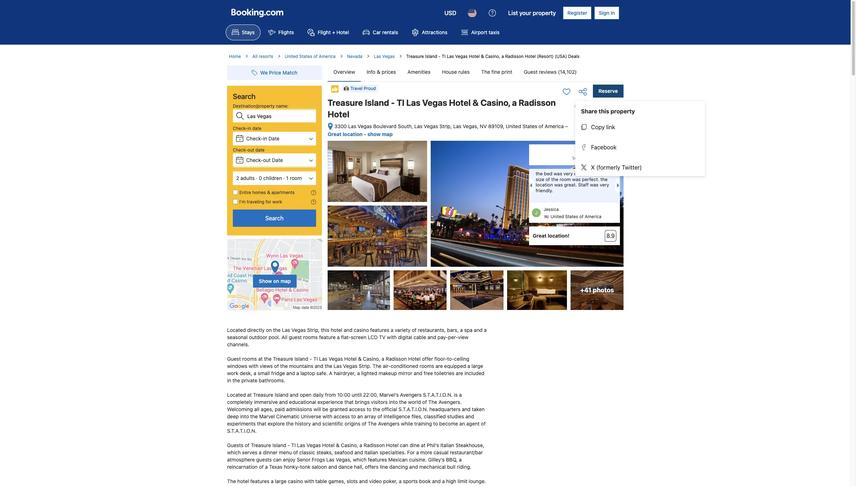 Task type: locate. For each thing, give the bounding box(es) containing it.
0 vertical spatial strip,
[[440, 123, 452, 129]]

0 horizontal spatial guest
[[227, 356, 241, 363]]

for down entire homes & apartments
[[266, 199, 271, 205]]

to
[[367, 407, 372, 413], [351, 414, 356, 420], [434, 421, 438, 427]]

poker,
[[383, 479, 398, 485]]

floor-
[[435, 356, 447, 363]]

0 vertical spatial avengers
[[400, 392, 422, 399]]

on inside search section
[[273, 278, 279, 284]]

in up check-out date
[[263, 136, 267, 142]]

tonk
[[300, 465, 311, 471]]

0 horizontal spatial search
[[233, 92, 256, 101]]

at up completely
[[247, 392, 252, 399]]

usd
[[445, 10, 457, 16]]

0 horizontal spatial great
[[328, 131, 342, 137]]

for inside located directly on the las vegas strip, this hotel and casino features a variety of restaurants, bars, a spa and a seasonal outdoor pool. all guest rooms feature a flat-screen lcd tv with digital cable and pay-per-view channels. guest rooms at the treasure island - ti las vegas hotel & casino, a radisson hotel offer floor-to-ceiling windows with views of the mountains and the las vegas strip. the air-conditioned rooms are equipped a large work desk, a small fridge and a laptop safe. a hairdryer, a lighted makeup mirror and free toiletries are included in the private bathrooms. located at treasure island and open daily from 10:00 until 22:00, marvel's avengers s.t.a.t.i.o.n. is a completely immersive and educational experience that brings visitors into the world of the avengers. welcoming all ages, paid admissions will be granted access to the official s.t.a.t.i.o.n. headquarters and taken deep into the marvel cinematic universe with access to an array of intelligence files, classified studies and experiments that explore the history and scientific origins of the avengers while training to become an agent of s.t.a.t.i.o.n. guests of treasure island - ti las vegas hotel & casino, a radisson hotel can dine at phil's italian steakhouse, which serves a dinner menu of classic steaks, seafood and italian specialties. for a more casual restaurant/bar atmosphere guests can enjoy senor frogs las vegas, which features mexican cuisine. gilley's bbq, a reincarnation of a texas honky-tonk saloon and dance hall, offers line dancing and mechanical bull riding. the hotel features a large casino with table games, slots and video poker, a sports book and a high limit lounge. a fitness center and a spa and wellness center are also available for guest use. dry cl
[[378, 486, 384, 487]]

access
[[349, 407, 366, 413], [334, 414, 350, 420]]

1 vertical spatial date
[[256, 148, 265, 153]]

guest inside located directly on the las vegas strip, this hotel and casino features a variety of restaurants, bars, a spa and a seasonal outdoor pool. all guest rooms feature a flat-screen lcd tv with digital cable and pay-per-view channels. guest rooms at the treasure island - ti las vegas hotel & casino, a radisson hotel offer floor-to-ceiling windows with views of the mountains and the las vegas strip. the air-conditioned rooms are equipped a large work desk, a small fridge and a laptop safe. a hairdryer, a lighted makeup mirror and free toiletries are included in the private bathrooms. located at treasure island and open daily from 10:00 until 22:00, marvel's avengers s.t.a.t.i.o.n. is a completely immersive and educational experience that brings visitors into the world of the avengers. welcoming all ages, paid admissions will be granted access to the official s.t.a.t.i.o.n. headquarters and taken deep into the marvel cinematic universe with access to an array of intelligence files, classified studies and experiments that explore the history and scientific origins of the avengers while training to become an agent of s.t.a.t.i.o.n. guests of treasure island - ti las vegas hotel & casino, a radisson hotel can dine at phil's italian steakhouse, which serves a dinner menu of classic steaks, seafood and italian specialties. for a more casual restaurant/bar atmosphere guests can enjoy senor frogs las vegas, which features mexican cuisine. gilley's bbq, a reincarnation of a texas honky-tonk saloon and dance hall, offers line dancing and mechanical bull riding. the hotel features a large casino with table games, slots and video poker, a sports book and a high limit lounge. a fitness center and a spa and wellness center are also available for guest use. dry cl
[[227, 356, 241, 363]]

a right the safe.
[[329, 371, 333, 377]]

vegas, left nv
[[463, 123, 479, 129]]

0 vertical spatial large
[[472, 364, 483, 370]]

1 horizontal spatial all
[[282, 335, 288, 341]]

booking.com image
[[232, 9, 283, 17]]

1 horizontal spatial casino
[[354, 328, 369, 334]]

las up the safe.
[[319, 356, 327, 363]]

- up mountains
[[310, 356, 312, 363]]

1 horizontal spatial states
[[523, 123, 538, 129]]

of right the size
[[546, 177, 550, 182]]

show
[[259, 278, 272, 284]]

1 vertical spatial states
[[523, 123, 538, 129]]

· left the 1
[[284, 175, 285, 181]]

1 vertical spatial access
[[334, 414, 350, 420]]

0 horizontal spatial on
[[266, 328, 272, 334]]

1 vertical spatial united states of america
[[551, 214, 602, 220]]

0 vertical spatial this
[[599, 108, 610, 115]]

treasure island - ti las vegas hotel & casino, a radisson hotel
[[328, 98, 556, 119]]

casino, inside the treasure island - ti las vegas hotel & casino, a radisson hotel
[[481, 98, 511, 108]]

united states of america up match
[[285, 54, 336, 59]]

variety
[[395, 328, 411, 334]]

1 horizontal spatial map
[[382, 131, 393, 137]]

marvel
[[259, 414, 275, 420]]

car rentals link
[[357, 25, 404, 40]]

america up overview
[[319, 54, 336, 59]]

flight + hotel
[[318, 29, 349, 35]]

united states of america up location!
[[551, 214, 602, 220]]

-
[[439, 54, 441, 59], [391, 98, 395, 108], [364, 131, 366, 137], [310, 356, 312, 363], [288, 443, 290, 449]]

s.t.a.t.i.o.n. down world
[[399, 407, 428, 413]]

into up official
[[389, 400, 398, 406]]

a
[[329, 371, 333, 377], [227, 486, 231, 487]]

0 horizontal spatial map
[[281, 278, 291, 284]]

access down granted
[[334, 414, 350, 420]]

0 horizontal spatial reviews
[[539, 69, 557, 75]]

history
[[295, 421, 311, 427]]

this up feature
[[321, 328, 330, 334]]

we'll show you stays where you can have the entire place to yourself image
[[311, 190, 316, 195]]

0 vertical spatial guest
[[289, 335, 302, 341]]

1 horizontal spatial guest
[[386, 486, 399, 487]]

0 vertical spatial out
[[248, 148, 254, 153]]

0 horizontal spatial out
[[248, 148, 254, 153]]

0 vertical spatial italian
[[441, 443, 455, 449]]

educational
[[289, 400, 316, 406]]

0 horizontal spatial italian
[[365, 450, 379, 456]]

honky-
[[284, 465, 300, 471]]

located up seasonal
[[227, 328, 246, 334]]

0 horizontal spatial are
[[337, 486, 344, 487]]

admissions
[[286, 407, 312, 413]]

that down marvel
[[257, 421, 266, 427]]

very up 'great.'
[[564, 171, 573, 177]]

rooms up windows
[[242, 356, 257, 363]]

apartments
[[272, 190, 295, 195]]

& inside the treasure island - ti las vegas hotel & casino, a radisson hotel
[[473, 98, 479, 108]]

and down universe
[[312, 421, 321, 427]]

facebook button
[[576, 139, 705, 156]]

- left show
[[364, 131, 366, 137]]

0 vertical spatial into
[[389, 400, 398, 406]]

perfect.
[[582, 177, 600, 182]]

1 vertical spatial work
[[227, 371, 238, 377]]

saloon
[[312, 465, 327, 471]]

for inside search section
[[266, 199, 271, 205]]

pay-
[[438, 335, 448, 341]]

amenities
[[408, 69, 431, 75]]

1 horizontal spatial guest
[[524, 69, 538, 75]]

dry
[[411, 486, 419, 487]]

attractions
[[422, 29, 448, 35]]

las inside the treasure island - ti las vegas hotel & casino, a radisson hotel
[[407, 98, 421, 108]]

reincarnation
[[227, 465, 258, 471]]

guest up windows
[[227, 356, 241, 363]]

0 horizontal spatial avengers
[[378, 421, 400, 427]]

from
[[325, 392, 336, 399]]

a left fitness
[[227, 486, 231, 487]]

overview link
[[328, 63, 361, 82]]

room right bed in the right of the page
[[560, 177, 571, 182]]

flights
[[279, 29, 294, 35]]

and up flat-
[[344, 328, 353, 334]]

the up the safe.
[[325, 364, 332, 370]]

0 horizontal spatial strip,
[[307, 328, 320, 334]]

we price match
[[260, 70, 298, 76]]

of right array
[[378, 414, 382, 420]]

1
[[286, 175, 289, 181]]

we price match button
[[249, 66, 300, 79]]

0 horizontal spatial property
[[533, 10, 556, 16]]

strip, up feature
[[307, 328, 320, 334]]

was right bed in the right of the page
[[554, 171, 563, 177]]

can up texas
[[273, 457, 282, 464]]

out for date
[[263, 157, 271, 163]]

0 vertical spatial spa
[[464, 328, 473, 334]]

homes
[[253, 190, 266, 195]]

0 vertical spatial great
[[328, 131, 342, 137]]

hotel left the (resort)
[[525, 54, 536, 59]]

facebook
[[591, 144, 617, 151]]

italian up offers
[[365, 450, 379, 456]]

spa up view
[[464, 328, 473, 334]]

property for list your property
[[533, 10, 556, 16]]

island inside the treasure island - ti las vegas hotel & casino, a radisson hotel
[[365, 98, 389, 108]]

texas
[[269, 465, 283, 471]]

0 horizontal spatial can
[[273, 457, 282, 464]]

on
[[273, 278, 279, 284], [266, 328, 272, 334]]

1 vertical spatial property
[[611, 108, 635, 115]]

& inside search section
[[267, 190, 270, 195]]

1 vertical spatial that
[[257, 421, 266, 427]]

states inside 3300 las vegas boulevard south, las vegas strip, las vegas, nv 89109, united states of america – great location - show map
[[523, 123, 538, 129]]

0 horizontal spatial rooms
[[242, 356, 257, 363]]

2 vertical spatial s.t.a.t.i.o.n.
[[227, 429, 257, 435]]

on right show
[[273, 278, 279, 284]]

paid
[[275, 407, 285, 413]]

south,
[[398, 123, 413, 129]]

in for check-in date
[[248, 126, 251, 131]]

1 horizontal spatial room
[[560, 177, 571, 182]]

to up array
[[367, 407, 372, 413]]

0 horizontal spatial center
[[249, 486, 264, 487]]

2 center from the left
[[320, 486, 335, 487]]

work down windows
[[227, 371, 238, 377]]

twitter)
[[622, 164, 642, 171]]

2 horizontal spatial to
[[434, 421, 438, 427]]

+ down check-out date
[[239, 159, 241, 163]]

las up great location - show map button
[[348, 123, 356, 129]]

the left fine
[[482, 69, 490, 75]]

to up origins at the bottom of page
[[351, 414, 356, 420]]

which down guests
[[227, 450, 241, 456]]

register link
[[563, 6, 592, 19]]

0 horizontal spatial united states of america
[[285, 54, 336, 59]]

of down array
[[362, 421, 367, 427]]

features up tv
[[370, 328, 390, 334]]

specialties.
[[380, 450, 406, 456]]

1 vertical spatial +
[[239, 138, 241, 142]]

map inside 3300 las vegas boulevard south, las vegas strip, las vegas, nv 89109, united states of america – great location - show map
[[382, 131, 393, 137]]

the
[[482, 69, 490, 75], [604, 171, 612, 177], [373, 364, 382, 370], [429, 400, 437, 406], [368, 421, 377, 427], [227, 479, 236, 485]]

guest inside 'link'
[[524, 69, 538, 75]]

click to open map view image
[[328, 123, 333, 131]]

into
[[389, 400, 398, 406], [240, 414, 249, 420]]

out for date
[[248, 148, 254, 153]]

of up enjoy
[[293, 450, 298, 456]]

list
[[509, 10, 518, 16]]

avengers up world
[[400, 392, 422, 399]]

- up boulevard
[[391, 98, 395, 108]]

0 vertical spatial location
[[343, 131, 363, 137]]

hotel up specialties.
[[386, 443, 399, 449]]

0 vertical spatial all
[[253, 54, 258, 59]]

are down equipped
[[456, 371, 463, 377]]

the up "pool."
[[273, 328, 281, 334]]

daily
[[313, 392, 324, 399]]

location inside the bed was very comfortable. the size of the room was perfect. the location was great.  staff was very friendly.
[[536, 182, 553, 188]]

1 horizontal spatial united states of america
[[551, 214, 602, 220]]

1 horizontal spatial great
[[533, 233, 547, 239]]

airport taxis
[[472, 29, 500, 35]]

usd button
[[440, 4, 461, 22]]

0 horizontal spatial at
[[247, 392, 252, 399]]

mechanical
[[420, 465, 446, 471]]

ti inside the treasure island - ti las vegas hotel & casino, a radisson hotel
[[397, 98, 405, 108]]

guest
[[289, 335, 302, 341], [386, 486, 399, 487]]

0 horizontal spatial large
[[275, 479, 287, 485]]

1 vertical spatial united
[[506, 123, 521, 129]]

america
[[319, 54, 336, 59], [545, 123, 564, 129], [585, 214, 602, 220]]

nevada link
[[347, 53, 363, 60]]

0 vertical spatial vegas,
[[463, 123, 479, 129]]

and up the safe.
[[315, 364, 324, 370]]

training
[[415, 421, 432, 427]]

1 horizontal spatial large
[[472, 364, 483, 370]]

1 vertical spatial which
[[353, 457, 367, 464]]

show on map button
[[227, 239, 323, 311], [253, 275, 297, 288]]

house rules
[[442, 69, 470, 75]]

date up 2 adults · 0 children · 1 room button
[[272, 157, 283, 163]]

strip, down the treasure island - ti las vegas hotel & casino, a radisson hotel
[[440, 123, 452, 129]]

vegas, inside 3300 las vegas boulevard south, las vegas strip, las vegas, nv 89109, united states of america – great location - show map
[[463, 123, 479, 129]]

offers
[[365, 465, 379, 471]]

to down classified
[[434, 421, 438, 427]]

which
[[227, 450, 241, 456], [353, 457, 367, 464]]

the down visitors
[[373, 407, 380, 413]]

classic
[[299, 450, 315, 456]]

hotel up 3300 las vegas boulevard south, las vegas strip, las vegas, nv 89109, united states of america – great location - show map
[[449, 98, 471, 108]]

- inside 3300 las vegas boulevard south, las vegas strip, las vegas, nv 89109, united states of america – great location - show map
[[364, 131, 366, 137]]

map right show
[[281, 278, 291, 284]]

ti up 'menu'
[[291, 443, 296, 449]]

great location!
[[533, 233, 570, 239]]

strip,
[[440, 123, 452, 129], [307, 328, 320, 334]]

united up match
[[285, 54, 298, 59]]

in inside located directly on the las vegas strip, this hotel and casino features a variety of restaurants, bars, a spa and a seasonal outdoor pool. all guest rooms feature a flat-screen lcd tv with digital cable and pay-per-view channels. guest rooms at the treasure island - ti las vegas hotel & casino, a radisson hotel offer floor-to-ceiling windows with views of the mountains and the las vegas strip. the air-conditioned rooms are equipped a large work desk, a small fridge and a laptop safe. a hairdryer, a lighted makeup mirror and free toiletries are included in the private bathrooms. located at treasure island and open daily from 10:00 until 22:00, marvel's avengers s.t.a.t.i.o.n. is a completely immersive and educational experience that brings visitors into the world of the avengers. welcoming all ages, paid admissions will be granted access to the official s.t.a.t.i.o.n. headquarters and taken deep into the marvel cinematic universe with access to an array of intelligence files, classified studies and experiments that explore the history and scientific origins of the avengers while training to become an agent of s.t.a.t.i.o.n. guests of treasure island - ti las vegas hotel & casino, a radisson hotel can dine at phil's italian steakhouse, which serves a dinner menu of classic steaks, seafood and italian specialties. for a more casual restaurant/bar atmosphere guests can enjoy senor frogs las vegas, which features mexican cuisine. gilley's bbq, a reincarnation of a texas honky-tonk saloon and dance hall, offers line dancing and mechanical bull riding. the hotel features a large casino with table games, slots and video poker, a sports book and a high limit lounge. a fitness center and a spa and wellness center are also available for guest use. dry cl
[[227, 378, 231, 384]]

located up completely
[[227, 392, 246, 399]]

features
[[370, 328, 390, 334], [368, 457, 387, 464], [250, 479, 270, 485]]

0 horizontal spatial a
[[227, 486, 231, 487]]

experiments
[[227, 421, 256, 427]]

can up the for
[[400, 443, 409, 449]]

+41
[[581, 287, 592, 294]]

the fine print link
[[476, 63, 518, 82]]

property right your
[[533, 10, 556, 16]]

feature
[[319, 335, 336, 341]]

1 horizontal spatial on
[[273, 278, 279, 284]]

0 horizontal spatial which
[[227, 450, 241, 456]]

date for check-in date
[[253, 126, 262, 131]]

the inside 'link'
[[482, 69, 490, 75]]

0 vertical spatial rooms
[[303, 335, 318, 341]]

if you select this option, we'll show you popular business travel features like breakfast, wifi and free parking. image
[[311, 200, 316, 205]]

1 · from the left
[[256, 175, 258, 181]]

vegas inside the treasure island - ti las vegas hotel & casino, a radisson hotel
[[423, 98, 447, 108]]

1 horizontal spatial out
[[263, 157, 271, 163]]

strip, inside located directly on the las vegas strip, this hotel and casino features a variety of restaurants, bars, a spa and a seasonal outdoor pool. all guest rooms feature a flat-screen lcd tv with digital cable and pay-per-view channels. guest rooms at the treasure island - ti las vegas hotel & casino, a radisson hotel offer floor-to-ceiling windows with views of the mountains and the las vegas strip. the air-conditioned rooms are equipped a large work desk, a small fridge and a laptop safe. a hairdryer, a lighted makeup mirror and free toiletries are included in the private bathrooms. located at treasure island and open daily from 10:00 until 22:00, marvel's avengers s.t.a.t.i.o.n. is a completely immersive and educational experience that brings visitors into the world of the avengers. welcoming all ages, paid admissions will be granted access to the official s.t.a.t.i.o.n. headquarters and taken deep into the marvel cinematic universe with access to an array of intelligence files, classified studies and experiments that explore the history and scientific origins of the avengers while training to become an agent of s.t.a.t.i.o.n. guests of treasure island - ti las vegas hotel & casino, a radisson hotel can dine at phil's italian steakhouse, which serves a dinner menu of classic steaks, seafood and italian specialties. for a more casual restaurant/bar atmosphere guests can enjoy senor frogs las vegas, which features mexican cuisine. gilley's bbq, a reincarnation of a texas honky-tonk saloon and dance hall, offers line dancing and mechanical bull riding. the hotel features a large casino with table games, slots and video poker, a sports book and a high limit lounge. a fitness center and a spa and wellness center are also available for guest use. dry cl
[[307, 328, 320, 334]]

italian
[[441, 443, 455, 449], [365, 450, 379, 456]]

and left "free"
[[414, 371, 423, 377]]

a inside the treasure island - ti las vegas hotel & casino, a radisson hotel
[[512, 98, 517, 108]]

- inside the treasure island - ti las vegas hotel & casino, a radisson hotel
[[391, 98, 395, 108]]

on up "pool."
[[266, 328, 272, 334]]

0 vertical spatial a
[[329, 371, 333, 377]]

bathrooms.
[[259, 378, 285, 384]]

1 horizontal spatial spa
[[464, 328, 473, 334]]

rated good element
[[533, 148, 602, 157]]

1 vertical spatial large
[[275, 479, 287, 485]]

rentals
[[382, 29, 398, 35]]

1 horizontal spatial search
[[266, 215, 284, 222]]

large up "included"
[[472, 364, 483, 370]]

1 vertical spatial all
[[282, 335, 288, 341]]

casino, up 89109,
[[481, 98, 511, 108]]

las up classic
[[297, 443, 305, 449]]

we'll show you stays where you can have the entire place to yourself image
[[311, 190, 316, 195]]

1 horizontal spatial work
[[273, 199, 282, 205]]

0 horizontal spatial states
[[299, 54, 312, 59]]

reviews inside good 14,102 reviews
[[587, 156, 602, 161]]

united inside 3300 las vegas boulevard south, las vegas strip, las vegas, nv 89109, united states of america – great location - show map
[[506, 123, 521, 129]]

2 horizontal spatial are
[[456, 371, 463, 377]]

1 vertical spatial hotel
[[237, 479, 249, 485]]

taxis
[[489, 29, 500, 35]]

1 horizontal spatial hotel
[[331, 328, 343, 334]]

1 horizontal spatial are
[[436, 364, 443, 370]]

restaurants,
[[418, 328, 446, 334]]

1 vertical spatial avengers
[[378, 421, 400, 427]]

large down texas
[[275, 479, 287, 485]]

hotel
[[331, 328, 343, 334], [237, 479, 249, 485]]

0 horizontal spatial all
[[253, 54, 258, 59]]

nv
[[480, 123, 487, 129]]

1 horizontal spatial can
[[400, 443, 409, 449]]

of right world
[[423, 400, 427, 406]]

–
[[566, 123, 568, 129]]

1 vertical spatial into
[[240, 414, 249, 420]]

s.t.a.t.i.o.n.
[[423, 392, 453, 399], [399, 407, 428, 413], [227, 429, 257, 435]]

hotel up rules
[[469, 54, 480, 59]]

date up check-in date
[[253, 126, 262, 131]]

was left 'great.'
[[555, 182, 563, 188]]

1 vertical spatial guest
[[386, 486, 399, 487]]

1 horizontal spatial italian
[[441, 443, 455, 449]]

next image
[[617, 184, 622, 188]]

treasure inside the treasure island - ti las vegas hotel & casino, a radisson hotel
[[328, 98, 363, 108]]

with
[[387, 335, 397, 341], [249, 364, 259, 370], [323, 414, 333, 420], [305, 479, 314, 485]]

map down boulevard
[[382, 131, 393, 137]]

1 horizontal spatial america
[[545, 123, 564, 129]]

treasure down valign  initial image
[[328, 98, 363, 108]]

print
[[502, 69, 513, 75]]

america inside 3300 las vegas boulevard south, las vegas strip, las vegas, nv 89109, united states of america – great location - show map
[[545, 123, 564, 129]]

features down texas
[[250, 479, 270, 485]]

features up offers
[[368, 457, 387, 464]]

radisson down guest reviews (14,102) 'link'
[[519, 98, 556, 108]]

1 vertical spatial vegas,
[[336, 457, 352, 464]]

avengers down intelligence
[[378, 421, 400, 427]]

sports
[[403, 479, 418, 485]]

italian up casual
[[441, 443, 455, 449]]

can
[[400, 443, 409, 449], [273, 457, 282, 464]]

8.9
[[607, 233, 615, 240]]

channels.
[[227, 342, 250, 348]]

enjoy
[[283, 457, 296, 464]]

1 vertical spatial features
[[368, 457, 387, 464]]

airport
[[472, 29, 488, 35]]

1 horizontal spatial into
[[389, 400, 398, 406]]

toiletries
[[435, 371, 455, 377]]

riding.
[[457, 465, 472, 471]]

casino, up seafood
[[341, 443, 358, 449]]

0 horizontal spatial this
[[321, 328, 330, 334]]

guest right "pool."
[[289, 335, 302, 341]]

0 horizontal spatial ·
[[256, 175, 258, 181]]

if you select this option, we'll show you popular business travel features like breakfast, wifi and free parking. image
[[311, 200, 316, 205]]

classified
[[424, 414, 446, 420]]

reviews up x
[[587, 156, 602, 161]]

0 vertical spatial date
[[269, 136, 280, 142]]

scored 8.9 element
[[605, 231, 617, 242]]

steaks,
[[317, 450, 333, 456]]



Task type: vqa. For each thing, say whether or not it's contained in the screenshot.
LCD
yes



Task type: describe. For each thing, give the bounding box(es) containing it.
all resorts
[[253, 54, 273, 59]]

and right bars,
[[474, 328, 483, 334]]

location!
[[548, 233, 570, 239]]

lcd
[[368, 335, 378, 341]]

1 vertical spatial very
[[600, 182, 610, 188]]

of inside 3300 las vegas boulevard south, las vegas strip, las vegas, nv 89109, united states of america – great location - show map
[[539, 123, 544, 129]]

in for sign in
[[611, 10, 615, 16]]

0 vertical spatial search
[[233, 92, 256, 101]]

all resorts link
[[253, 53, 273, 60]]

1 horizontal spatial this
[[599, 108, 610, 115]]

+ for check-in date
[[239, 138, 241, 142]]

origins
[[345, 421, 361, 427]]

ti up house
[[442, 54, 446, 59]]

strip, inside 3300 las vegas boulevard south, las vegas strip, las vegas, nv 89109, united states of america – great location - show map
[[440, 123, 452, 129]]

las up house
[[447, 54, 454, 59]]

the down the cinematic
[[286, 421, 294, 427]]

show
[[368, 131, 381, 137]]

scored 7.9 element
[[605, 149, 617, 161]]

Where are you going? field
[[245, 110, 316, 123]]

fitness
[[232, 486, 248, 487]]

22:00,
[[363, 392, 378, 399]]

0 vertical spatial features
[[370, 328, 390, 334]]

1 horizontal spatial which
[[353, 457, 367, 464]]

casino, up fine
[[486, 54, 501, 59]]

and left taken on the bottom of page
[[462, 407, 471, 413]]

with right tv
[[387, 335, 397, 341]]

date for check-in date
[[269, 136, 280, 142]]

reserve button
[[593, 85, 624, 98]]

1 vertical spatial italian
[[365, 450, 379, 456]]

0 vertical spatial united states of america
[[285, 54, 336, 59]]

1 horizontal spatial an
[[460, 421, 465, 427]]

great inside 3300 las vegas boulevard south, las vegas strip, las vegas, nv 89109, united states of america – great location - show map
[[328, 131, 342, 137]]

steakhouse,
[[456, 443, 485, 449]]

attractions link
[[406, 25, 454, 40]]

of down guests
[[259, 465, 264, 471]]

2 vertical spatial states
[[566, 214, 579, 220]]

2 located from the top
[[227, 392, 246, 399]]

of up fridge
[[274, 364, 279, 370]]

2 vertical spatial features
[[250, 479, 270, 485]]

room inside button
[[290, 175, 302, 181]]

rules
[[459, 69, 470, 75]]

table
[[316, 479, 327, 485]]

(resort)
[[537, 54, 554, 59]]

14,102
[[572, 156, 586, 161]]

and up agent
[[466, 414, 474, 420]]

visitors
[[371, 400, 388, 406]]

serves
[[242, 450, 258, 456]]

reviews inside 'link'
[[539, 69, 557, 75]]

work inside located directly on the las vegas strip, this hotel and casino features a variety of restaurants, bars, a spa and a seasonal outdoor pool. all guest rooms feature a flat-screen lcd tv with digital cable and pay-per-view channels. guest rooms at the treasure island - ti las vegas hotel & casino, a radisson hotel offer floor-to-ceiling windows with views of the mountains and the las vegas strip. the air-conditioned rooms are equipped a large work desk, a small fridge and a laptop safe. a hairdryer, a lighted makeup mirror and free toiletries are included in the private bathrooms. located at treasure island and open daily from 10:00 until 22:00, marvel's avengers s.t.a.t.i.o.n. is a completely immersive and educational experience that brings visitors into the world of the avengers. welcoming all ages, paid admissions will be granted access to the official s.t.a.t.i.o.n. headquarters and taken deep into the marvel cinematic universe with access to an array of intelligence files, classified studies and experiments that explore the history and scientific origins of the avengers while training to become an agent of s.t.a.t.i.o.n. guests of treasure island - ti las vegas hotel & casino, a radisson hotel can dine at phil's italian steakhouse, which serves a dinner menu of classic steaks, seafood and italian specialties. for a more casual restaurant/bar atmosphere guests can enjoy senor frogs las vegas, which features mexican cuisine. gilley's bbq, a reincarnation of a texas honky-tonk saloon and dance hall, offers line dancing and mechanical bull riding. the hotel features a large casino with table games, slots and video poker, a sports book and a high limit lounge. a fitness center and a spa and wellness center are also available for guest use. dry cl
[[227, 371, 238, 377]]

was left perfect.
[[573, 177, 581, 182]]

ti up the safe.
[[314, 356, 318, 363]]

las right south,
[[415, 123, 423, 129]]

2 adults · 0 children · 1 room button
[[233, 172, 316, 185]]

date for check-out date
[[272, 157, 283, 163]]

check- for check-in date
[[233, 126, 248, 131]]

1 located from the top
[[227, 328, 246, 334]]

radisson up specialties.
[[364, 443, 385, 449]]

treasure up fridge
[[273, 356, 293, 363]]

explore
[[268, 421, 285, 427]]

hotel up hairdryer,
[[344, 356, 357, 363]]

room inside the bed was very comfortable. the size of the room was perfect. the location was great.  staff was very friendly.
[[560, 177, 571, 182]]

fridge
[[271, 371, 285, 377]]

hotel right the flight
[[337, 29, 349, 35]]

and left "wellness"
[[289, 486, 298, 487]]

slots
[[347, 479, 358, 485]]

0 vertical spatial hotel
[[331, 328, 343, 334]]

0 vertical spatial s.t.a.t.i.o.n.
[[423, 392, 453, 399]]

until
[[352, 392, 362, 399]]

line
[[380, 465, 388, 471]]

previous image
[[528, 184, 532, 188]]

- up house rules link
[[439, 54, 441, 59]]

check- for check-in date
[[246, 136, 263, 142]]

the down (formerly
[[601, 177, 608, 182]]

0 horizontal spatial hotel
[[237, 479, 249, 485]]

windows
[[227, 364, 247, 370]]

boulevard
[[373, 123, 397, 129]]

the right the size
[[552, 177, 559, 182]]

0 vertical spatial access
[[349, 407, 366, 413]]

0 vertical spatial united
[[285, 54, 298, 59]]

of down "staff"
[[580, 214, 584, 220]]

1 horizontal spatial a
[[329, 371, 333, 377]]

2 vertical spatial at
[[421, 443, 426, 449]]

treasure island - ti las vegas hotel & casino, a radisson hotel (resort) (usa) deals link
[[406, 54, 580, 59]]

and left dance
[[329, 465, 337, 471]]

casino, up strip. at the left
[[363, 356, 380, 363]]

1 vertical spatial rooms
[[242, 356, 257, 363]]

check-out date
[[233, 148, 265, 153]]

2 horizontal spatial rooms
[[420, 364, 434, 370]]

and down the cuisine.
[[410, 465, 418, 471]]

the left bed in the right of the page
[[536, 171, 543, 177]]

radisson up print on the top right
[[505, 54, 524, 59]]

work inside search section
[[273, 199, 282, 205]]

x (formerly twitter)
[[591, 164, 642, 171]]

high
[[446, 479, 457, 485]]

and up educational
[[290, 392, 299, 399]]

0 horizontal spatial spa
[[279, 486, 288, 487]]

0 vertical spatial which
[[227, 450, 241, 456]]

mountains
[[289, 364, 314, 370]]

0 horizontal spatial america
[[319, 54, 336, 59]]

with up desk,
[[249, 364, 259, 370]]

and down texas
[[265, 486, 274, 487]]

register
[[568, 10, 588, 16]]

1 vertical spatial a
[[227, 486, 231, 487]]

check- for check-out date
[[246, 157, 263, 163]]

of inside the bed was very comfortable. the size of the room was perfect. the location was great.  staff was very friendly.
[[546, 177, 550, 182]]

0 vertical spatial are
[[436, 364, 443, 370]]

immersive
[[254, 400, 278, 406]]

the up headquarters
[[429, 400, 437, 406]]

+ for check-out date
[[239, 159, 241, 163]]

show on map
[[259, 278, 291, 284]]

the down all on the bottom left of page
[[250, 414, 258, 420]]

the bed was very comfortable. the size of the room was perfect. the location was great.  staff was very friendly.
[[536, 171, 612, 194]]

search inside button
[[266, 215, 284, 222]]

i'm
[[239, 199, 246, 205]]

1 vertical spatial at
[[247, 392, 252, 399]]

1 vertical spatial great
[[533, 233, 547, 239]]

and up "paid"
[[279, 400, 288, 406]]

of up cable at the left of the page
[[412, 328, 417, 334]]

treasure up dinner
[[251, 443, 271, 449]]

guests
[[256, 457, 272, 464]]

copy link button
[[576, 119, 705, 136]]

las up hairdryer,
[[334, 364, 342, 370]]

tv
[[379, 335, 386, 341]]

the up views
[[264, 356, 272, 363]]

treasure up amenities
[[406, 54, 424, 59]]

gilley's
[[428, 457, 445, 464]]

date for check-out date
[[256, 148, 265, 153]]

match
[[283, 70, 298, 76]]

guest reviews (14,102)
[[524, 69, 577, 75]]

flights link
[[262, 25, 300, 40]]

the inside the bed was very comfortable. the size of the room was perfect. the location was great.  staff was very friendly.
[[604, 171, 612, 177]]

on inside located directly on the las vegas strip, this hotel and casino features a variety of restaurants, bars, a spa and a seasonal outdoor pool. all guest rooms feature a flat-screen lcd tv with digital cable and pay-per-view channels. guest rooms at the treasure island - ti las vegas hotel & casino, a radisson hotel offer floor-to-ceiling windows with views of the mountains and the las vegas strip. the air-conditioned rooms are equipped a large work desk, a small fridge and a laptop safe. a hairdryer, a lighted makeup mirror and free toiletries are included in the private bathrooms. located at treasure island and open daily from 10:00 until 22:00, marvel's avengers s.t.a.t.i.o.n. is a completely immersive and educational experience that brings visitors into the world of the avengers. welcoming all ages, paid admissions will be granted access to the official s.t.a.t.i.o.n. headquarters and taken deep into the marvel cinematic universe with access to an array of intelligence files, classified studies and experiments that explore the history and scientific origins of the avengers while training to become an agent of s.t.a.t.i.o.n. guests of treasure island - ti las vegas hotel & casino, a radisson hotel can dine at phil's italian steakhouse, which serves a dinner menu of classic steaks, seafood and italian specialties. for a more casual restaurant/bar atmosphere guests can enjoy senor frogs las vegas, which features mexican cuisine. gilley's bbq, a reincarnation of a texas honky-tonk saloon and dance hall, offers line dancing and mechanical bull riding. the hotel features a large casino with table games, slots and video poker, a sports book and a high limit lounge. a fitness center and a spa and wellness center are also available for guest use. dry cl
[[266, 328, 272, 334]]

hotel up conditioned
[[408, 356, 421, 363]]

atmosphere
[[227, 457, 255, 464]]

2 adults · 0 children · 1 room
[[236, 175, 302, 181]]

pool.
[[269, 335, 280, 341]]

while
[[401, 421, 413, 427]]

las up "info & prices"
[[374, 54, 381, 59]]

0 horizontal spatial casino
[[288, 479, 303, 485]]

of down 'flight + hotel' link
[[314, 54, 318, 59]]

completely
[[227, 400, 253, 406]]

0 horizontal spatial that
[[257, 421, 266, 427]]

lounge.
[[469, 479, 486, 485]]

las down steaks,
[[326, 457, 335, 464]]

2 horizontal spatial united
[[551, 214, 564, 220]]

in for check-in date
[[263, 136, 267, 142]]

view
[[458, 335, 469, 341]]

map inside search section
[[281, 278, 291, 284]]

hall,
[[354, 465, 364, 471]]

frogs
[[312, 457, 325, 464]]

island up amenities
[[425, 54, 438, 59]]

0 vertical spatial +
[[332, 29, 335, 35]]

photos
[[593, 287, 614, 294]]

radisson inside the treasure island - ti las vegas hotel & casino, a radisson hotel
[[519, 98, 556, 108]]

dine
[[410, 443, 420, 449]]

more
[[421, 450, 432, 456]]

desk,
[[240, 371, 252, 377]]

check-out date
[[246, 157, 283, 163]]

prices
[[382, 69, 396, 75]]

guest reviews (14,102) link
[[518, 63, 583, 82]]

treasure up immersive
[[253, 392, 273, 399]]

las down the treasure island - ti las vegas hotel & casino, a radisson hotel
[[454, 123, 462, 129]]

2
[[236, 175, 239, 181]]

hotel up 3300
[[328, 109, 350, 119]]

and right book
[[432, 479, 441, 485]]

mirror
[[399, 371, 413, 377]]

video
[[369, 479, 382, 485]]

the up fridge
[[280, 364, 288, 370]]

2 vertical spatial are
[[337, 486, 344, 487]]

0 vertical spatial casino
[[354, 328, 369, 334]]

x (formerly twitter) button
[[576, 159, 705, 176]]

1 horizontal spatial at
[[258, 356, 263, 363]]

1 vertical spatial are
[[456, 371, 463, 377]]

nevada
[[347, 54, 363, 59]]

1 vertical spatial to
[[351, 414, 356, 420]]

with down be
[[323, 414, 333, 420]]

0 horizontal spatial guest
[[289, 335, 302, 341]]

cable
[[414, 335, 426, 341]]

the down desk,
[[233, 378, 240, 384]]

home
[[229, 54, 241, 59]]

comfortable.
[[574, 171, 602, 177]]

adults
[[241, 175, 255, 181]]

array
[[364, 414, 376, 420]]

0 vertical spatial very
[[564, 171, 573, 177]]

brings
[[355, 400, 370, 406]]

property for share this property
[[611, 108, 635, 115]]

and up hall, at left
[[355, 450, 363, 456]]

cuisine.
[[409, 457, 427, 464]]

0 vertical spatial states
[[299, 54, 312, 59]]

was right "staff"
[[590, 182, 599, 188]]

of up 'serves' at the bottom
[[245, 443, 250, 449]]

the down array
[[368, 421, 377, 427]]

2 horizontal spatial america
[[585, 214, 602, 220]]

ceiling
[[454, 356, 470, 363]]

and up 'available'
[[359, 479, 368, 485]]

check- for check-out date
[[233, 148, 248, 153]]

radisson up conditioned
[[386, 356, 407, 363]]

children
[[263, 175, 282, 181]]

1 vertical spatial s.t.a.t.i.o.n.
[[399, 407, 428, 413]]

resorts
[[259, 54, 273, 59]]

valign  initial image
[[331, 85, 339, 93]]

- up 'menu'
[[288, 443, 290, 449]]

location inside 3300 las vegas boulevard south, las vegas strip, las vegas, nv 89109, united states of america – great location - show map
[[343, 131, 363, 137]]

0 vertical spatial to
[[367, 407, 372, 413]]

0 vertical spatial can
[[400, 443, 409, 449]]

we
[[260, 70, 268, 76]]

i'm traveling for work
[[239, 199, 282, 205]]

this inside located directly on the las vegas strip, this hotel and casino features a variety of restaurants, bars, a spa and a seasonal outdoor pool. all guest rooms feature a flat-screen lcd tv with digital cable and pay-per-view channels. guest rooms at the treasure island - ti las vegas hotel & casino, a radisson hotel offer floor-to-ceiling windows with views of the mountains and the las vegas strip. the air-conditioned rooms are equipped a large work desk, a small fridge and a laptop safe. a hairdryer, a lighted makeup mirror and free toiletries are included in the private bathrooms. located at treasure island and open daily from 10:00 until 22:00, marvel's avengers s.t.a.t.i.o.n. is a completely immersive and educational experience that brings visitors into the world of the avengers. welcoming all ages, paid admissions will be granted access to the official s.t.a.t.i.o.n. headquarters and taken deep into the marvel cinematic universe with access to an array of intelligence files, classified studies and experiments that explore the history and scientific origins of the avengers while training to become an agent of s.t.a.t.i.o.n. guests of treasure island - ti las vegas hotel & casino, a radisson hotel can dine at phil's italian steakhouse, which serves a dinner menu of classic steaks, seafood and italian specialties. for a more casual restaurant/bar atmosphere guests can enjoy senor frogs las vegas, which features mexican cuisine. gilley's bbq, a reincarnation of a texas honky-tonk saloon and dance hall, offers line dancing and mechanical bull riding. the hotel features a large casino with table games, slots and video poker, a sports book and a high limit lounge. a fitness center and a spa and wellness center are also available for guest use. dry cl
[[321, 328, 330, 334]]

become
[[440, 421, 458, 427]]

all inside located directly on the las vegas strip, this hotel and casino features a variety of restaurants, bars, a spa and a seasonal outdoor pool. all guest rooms feature a flat-screen lcd tv with digital cable and pay-per-view channels. guest rooms at the treasure island - ti las vegas hotel & casino, a radisson hotel offer floor-to-ceiling windows with views of the mountains and the las vegas strip. the air-conditioned rooms are equipped a large work desk, a small fridge and a laptop safe. a hairdryer, a lighted makeup mirror and free toiletries are included in the private bathrooms. located at treasure island and open daily from 10:00 until 22:00, marvel's avengers s.t.a.t.i.o.n. is a completely immersive and educational experience that brings visitors into the world of the avengers. welcoming all ages, paid admissions will be granted access to the official s.t.a.t.i.o.n. headquarters and taken deep into the marvel cinematic universe with access to an array of intelligence files, classified studies and experiments that explore the history and scientific origins of the avengers while training to become an agent of s.t.a.t.i.o.n. guests of treasure island - ti las vegas hotel & casino, a radisson hotel can dine at phil's italian steakhouse, which serves a dinner menu of classic steaks, seafood and italian specialties. for a more casual restaurant/bar atmosphere guests can enjoy senor frogs las vegas, which features mexican cuisine. gilley's bbq, a reincarnation of a texas honky-tonk saloon and dance hall, offers line dancing and mechanical bull riding. the hotel features a large casino with table games, slots and video poker, a sports book and a high limit lounge. a fitness center and a spa and wellness center are also available for guest use. dry cl
[[282, 335, 288, 341]]

the up fitness
[[227, 479, 236, 485]]

1 center from the left
[[249, 486, 264, 487]]

2 · from the left
[[284, 175, 285, 181]]

the left air-
[[373, 364, 382, 370]]

search section
[[224, 60, 325, 311]]

the left world
[[399, 400, 407, 406]]

senor
[[297, 457, 311, 464]]

island up 'menu'
[[273, 443, 286, 449]]

island up "paid"
[[275, 392, 289, 399]]

vegas, inside located directly on the las vegas strip, this hotel and casino features a variety of restaurants, bars, a spa and a seasonal outdoor pool. all guest rooms feature a flat-screen lcd tv with digital cable and pay-per-view channels. guest rooms at the treasure island - ti las vegas hotel & casino, a radisson hotel offer floor-to-ceiling windows with views of the mountains and the las vegas strip. the air-conditioned rooms are equipped a large work desk, a small fridge and a laptop safe. a hairdryer, a lighted makeup mirror and free toiletries are included in the private bathrooms. located at treasure island and open daily from 10:00 until 22:00, marvel's avengers s.t.a.t.i.o.n. is a completely immersive and educational experience that brings visitors into the world of the avengers. welcoming all ages, paid admissions will be granted access to the official s.t.a.t.i.o.n. headquarters and taken deep into the marvel cinematic universe with access to an array of intelligence files, classified studies and experiments that explore the history and scientific origins of the avengers while training to become an agent of s.t.a.t.i.o.n. guests of treasure island - ti las vegas hotel & casino, a radisson hotel can dine at phil's italian steakhouse, which serves a dinner menu of classic steaks, seafood and italian specialties. for a more casual restaurant/bar atmosphere guests can enjoy senor frogs las vegas, which features mexican cuisine. gilley's bbq, a reincarnation of a texas honky-tonk saloon and dance hall, offers line dancing and mechanical bull riding. the hotel features a large casino with table games, slots and video poker, a sports book and a high limit lounge. a fitness center and a spa and wellness center are also available for guest use. dry cl
[[336, 457, 352, 464]]

0 horizontal spatial into
[[240, 414, 249, 420]]

will
[[314, 407, 321, 413]]

laptop
[[301, 371, 315, 377]]

and right fridge
[[286, 371, 295, 377]]

las right directly
[[282, 328, 290, 334]]

hotel up steaks,
[[322, 443, 335, 449]]

car rentals
[[373, 29, 398, 35]]

with up "wellness"
[[305, 479, 314, 485]]

island up mountains
[[295, 356, 308, 363]]

1 vertical spatial can
[[273, 457, 282, 464]]

of right agent
[[481, 421, 486, 427]]

0 horizontal spatial an
[[358, 414, 363, 420]]

and down the restaurants,
[[428, 335, 436, 341]]

1 horizontal spatial that
[[345, 400, 354, 406]]



